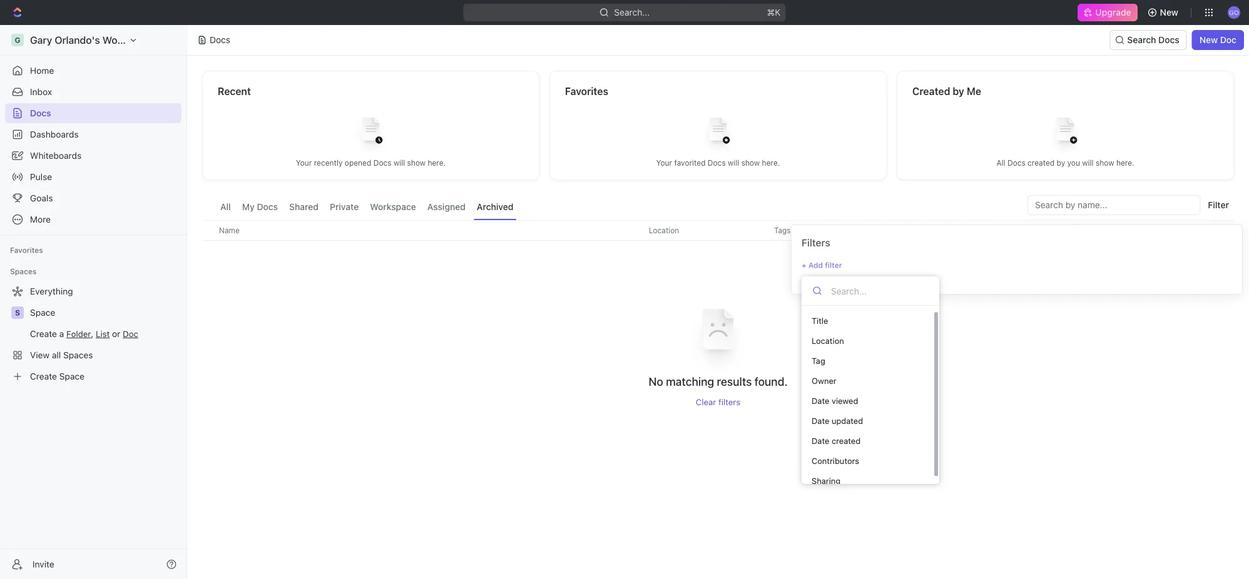 Task type: vqa. For each thing, say whether or not it's contained in the screenshot.


Task type: describe. For each thing, give the bounding box(es) containing it.
private
[[330, 202, 359, 212]]

date viewed
[[812, 397, 858, 406]]

owner
[[812, 377, 837, 386]]

date for date created
[[812, 437, 830, 446]]

shared
[[289, 202, 319, 212]]

clear
[[696, 397, 716, 407]]

clear filters button
[[696, 397, 741, 407]]

workspace button
[[367, 195, 419, 220]]

tab list containing all
[[217, 195, 517, 220]]

1 here. from the left
[[428, 159, 446, 167]]

row containing name
[[202, 220, 1234, 241]]

your recently opened docs will show here.
[[296, 159, 446, 167]]

my docs
[[242, 202, 278, 212]]

space, , element
[[11, 307, 24, 319]]

location inside the no matching results found. table
[[649, 226, 679, 235]]

results
[[717, 375, 752, 389]]

filter button
[[1203, 195, 1234, 215]]

docs link
[[5, 103, 182, 123]]

all for all docs created by you will show here.
[[997, 159, 1006, 167]]

favorites inside button
[[10, 246, 43, 255]]

docs right my
[[257, 202, 278, 212]]

s
[[15, 309, 20, 317]]

space
[[30, 308, 55, 318]]

pulse link
[[5, 167, 182, 187]]

whiteboards link
[[5, 146, 182, 166]]

no created by me docs image
[[1041, 108, 1091, 158]]

assigned button
[[424, 195, 469, 220]]

my docs button
[[239, 195, 281, 220]]

spaces
[[10, 267, 37, 276]]

all docs created by you will show here.
[[997, 159, 1135, 167]]

my
[[242, 202, 255, 212]]

you
[[1068, 159, 1080, 167]]

1 will from the left
[[394, 159, 405, 167]]

2 here. from the left
[[762, 159, 780, 167]]

0 vertical spatial favorites
[[565, 85, 609, 97]]

add
[[809, 261, 823, 270]]

archived button
[[474, 195, 517, 220]]

sharing
[[812, 477, 841, 486]]

new for new doc
[[1200, 35, 1218, 45]]

title
[[812, 316, 828, 326]]

updated
[[832, 417, 863, 426]]

no data image
[[681, 292, 756, 375]]

date created
[[812, 437, 861, 446]]

goals link
[[5, 188, 182, 208]]

Search... text field
[[831, 282, 929, 300]]

viewed
[[832, 397, 858, 406]]

no recent docs image
[[346, 108, 396, 158]]

2 will from the left
[[728, 159, 740, 167]]

home
[[30, 65, 54, 76]]

search...
[[614, 7, 650, 18]]

date updated
[[812, 417, 863, 426]]

1 column header from the left
[[202, 220, 216, 241]]

favorites button
[[5, 243, 48, 258]]

docs left you
[[1008, 159, 1026, 167]]

upgrade link
[[1078, 4, 1138, 21]]

found.
[[755, 375, 788, 389]]

no matching results found.
[[649, 375, 788, 389]]

inbox
[[30, 87, 52, 97]]

⌘k
[[767, 7, 781, 18]]

shared button
[[286, 195, 322, 220]]

recently
[[314, 159, 343, 167]]

no favorited docs image
[[693, 108, 743, 158]]

inbox link
[[5, 82, 182, 102]]

all button
[[217, 195, 234, 220]]

no matching results found. table
[[202, 220, 1234, 407]]

Search by name... text field
[[1035, 196, 1193, 215]]

dashboards link
[[5, 125, 182, 145]]

docs right "favorited"
[[708, 159, 726, 167]]

sidebar navigation
[[0, 25, 187, 580]]

new button
[[1143, 3, 1186, 23]]



Task type: locate. For each thing, give the bounding box(es) containing it.
whiteboards
[[30, 151, 82, 161]]

date down 'date viewed'
[[812, 417, 830, 426]]

doc
[[1221, 35, 1237, 45]]

1 horizontal spatial your
[[656, 159, 672, 167]]

date for date updated
[[812, 417, 830, 426]]

docs up recent
[[210, 35, 230, 45]]

0 horizontal spatial will
[[394, 159, 405, 167]]

all
[[997, 159, 1006, 167], [220, 202, 231, 212]]

docs down inbox at the top left of the page
[[30, 108, 51, 118]]

new doc button
[[1192, 30, 1244, 50]]

0 vertical spatial by
[[953, 85, 965, 97]]

0 horizontal spatial your
[[296, 159, 312, 167]]

0 vertical spatial all
[[997, 159, 1006, 167]]

upgrade
[[1096, 7, 1132, 18]]

new left doc
[[1200, 35, 1218, 45]]

2 vertical spatial date
[[812, 437, 830, 446]]

1 date from the top
[[812, 397, 830, 406]]

will right opened
[[394, 159, 405, 167]]

home link
[[5, 61, 182, 81]]

workspace
[[370, 202, 416, 212]]

show down no favorited docs image
[[742, 159, 760, 167]]

goals
[[30, 193, 53, 203]]

contributors
[[812, 457, 860, 466]]

date down owner
[[812, 397, 830, 406]]

tag
[[812, 356, 826, 366]]

created down the updated
[[832, 437, 861, 446]]

show right you
[[1096, 159, 1115, 167]]

your for favorites
[[656, 159, 672, 167]]

will
[[394, 159, 405, 167], [728, 159, 740, 167], [1083, 159, 1094, 167]]

1 horizontal spatial favorites
[[565, 85, 609, 97]]

docs right search
[[1159, 35, 1180, 45]]

recent
[[218, 85, 251, 97]]

no
[[649, 375, 663, 389]]

2 column header from the left
[[1012, 220, 1112, 241]]

1 show from the left
[[407, 159, 426, 167]]

filter
[[825, 261, 842, 270]]

filter
[[1208, 200, 1229, 210]]

new for new
[[1160, 7, 1179, 18]]

me
[[967, 85, 982, 97]]

search
[[1128, 35, 1156, 45]]

clear filters
[[696, 397, 741, 407]]

0 horizontal spatial favorites
[[10, 246, 43, 255]]

dashboards
[[30, 129, 79, 140]]

1 vertical spatial date
[[812, 417, 830, 426]]

by left me
[[953, 85, 965, 97]]

1 vertical spatial created
[[832, 437, 861, 446]]

+ add filter
[[802, 261, 842, 270]]

0 horizontal spatial created
[[832, 437, 861, 446]]

1 horizontal spatial created
[[1028, 159, 1055, 167]]

1 horizontal spatial will
[[728, 159, 740, 167]]

pulse
[[30, 172, 52, 182]]

1 horizontal spatial show
[[742, 159, 760, 167]]

show up workspace
[[407, 159, 426, 167]]

0 vertical spatial created
[[1028, 159, 1055, 167]]

1 horizontal spatial here.
[[762, 159, 780, 167]]

1 vertical spatial all
[[220, 202, 231, 212]]

your favorited docs will show here.
[[656, 159, 780, 167]]

0 horizontal spatial by
[[953, 85, 965, 97]]

column header
[[202, 220, 216, 241], [1012, 220, 1112, 241]]

your left "favorited"
[[656, 159, 672, 167]]

created
[[1028, 159, 1055, 167], [832, 437, 861, 446]]

1 horizontal spatial column header
[[1012, 220, 1112, 241]]

opened
[[345, 159, 371, 167]]

3 here. from the left
[[1117, 159, 1135, 167]]

tags
[[774, 226, 791, 235]]

created left you
[[1028, 159, 1055, 167]]

date for date viewed
[[812, 397, 830, 406]]

space link
[[30, 303, 179, 323]]

0 horizontal spatial all
[[220, 202, 231, 212]]

docs right opened
[[374, 159, 392, 167]]

docs inside sidebar navigation
[[30, 108, 51, 118]]

your for recent
[[296, 159, 312, 167]]

1 vertical spatial by
[[1057, 159, 1066, 167]]

favorited
[[675, 159, 706, 167]]

will down no favorited docs image
[[728, 159, 740, 167]]

new
[[1160, 7, 1179, 18], [1200, 35, 1218, 45]]

private button
[[327, 195, 362, 220]]

new up search docs
[[1160, 7, 1179, 18]]

new doc
[[1200, 35, 1237, 45]]

0 vertical spatial location
[[649, 226, 679, 235]]

1 horizontal spatial new
[[1200, 35, 1218, 45]]

column header left name
[[202, 220, 216, 241]]

location
[[649, 226, 679, 235], [812, 336, 844, 346]]

created by me
[[913, 85, 982, 97]]

search docs button
[[1110, 30, 1187, 50]]

3 date from the top
[[812, 437, 830, 446]]

show
[[407, 159, 426, 167], [742, 159, 760, 167], [1096, 159, 1115, 167]]

your left the recently
[[296, 159, 312, 167]]

0 vertical spatial date
[[812, 397, 830, 406]]

by
[[953, 85, 965, 97], [1057, 159, 1066, 167]]

will right you
[[1083, 159, 1094, 167]]

0 vertical spatial new
[[1160, 7, 1179, 18]]

all for all
[[220, 202, 231, 212]]

1 vertical spatial location
[[812, 336, 844, 346]]

archived
[[477, 202, 514, 212]]

search docs
[[1128, 35, 1180, 45]]

favorites
[[565, 85, 609, 97], [10, 246, 43, 255]]

filters
[[719, 397, 741, 407]]

column header down 'search by name...' 'text field'
[[1012, 220, 1112, 241]]

0 horizontal spatial column header
[[202, 220, 216, 241]]

tab list
[[217, 195, 517, 220]]

filter button
[[1203, 195, 1234, 215]]

created
[[913, 85, 951, 97]]

+
[[802, 261, 807, 270]]

here.
[[428, 159, 446, 167], [762, 159, 780, 167], [1117, 159, 1135, 167]]

1 horizontal spatial location
[[812, 336, 844, 346]]

0 horizontal spatial new
[[1160, 7, 1179, 18]]

your
[[296, 159, 312, 167], [656, 159, 672, 167]]

all inside all button
[[220, 202, 231, 212]]

1 your from the left
[[296, 159, 312, 167]]

row
[[202, 220, 1234, 241]]

1 vertical spatial new
[[1200, 35, 1218, 45]]

date up "contributors" at right
[[812, 437, 830, 446]]

2 your from the left
[[656, 159, 672, 167]]

matching
[[666, 375, 714, 389]]

docs
[[210, 35, 230, 45], [1159, 35, 1180, 45], [30, 108, 51, 118], [374, 159, 392, 167], [708, 159, 726, 167], [1008, 159, 1026, 167], [257, 202, 278, 212]]

3 show from the left
[[1096, 159, 1115, 167]]

0 horizontal spatial here.
[[428, 159, 446, 167]]

no matching results found. row
[[202, 292, 1234, 407]]

date
[[812, 397, 830, 406], [812, 417, 830, 426], [812, 437, 830, 446]]

1 horizontal spatial all
[[997, 159, 1006, 167]]

0 horizontal spatial location
[[649, 226, 679, 235]]

2 horizontal spatial here.
[[1117, 159, 1135, 167]]

invite
[[33, 560, 54, 570]]

name
[[219, 226, 240, 235]]

assigned
[[427, 202, 466, 212]]

0 horizontal spatial show
[[407, 159, 426, 167]]

1 vertical spatial favorites
[[10, 246, 43, 255]]

2 show from the left
[[742, 159, 760, 167]]

by left you
[[1057, 159, 1066, 167]]

3 will from the left
[[1083, 159, 1094, 167]]

1 horizontal spatial by
[[1057, 159, 1066, 167]]

2 horizontal spatial will
[[1083, 159, 1094, 167]]

2 horizontal spatial show
[[1096, 159, 1115, 167]]

2 date from the top
[[812, 417, 830, 426]]



